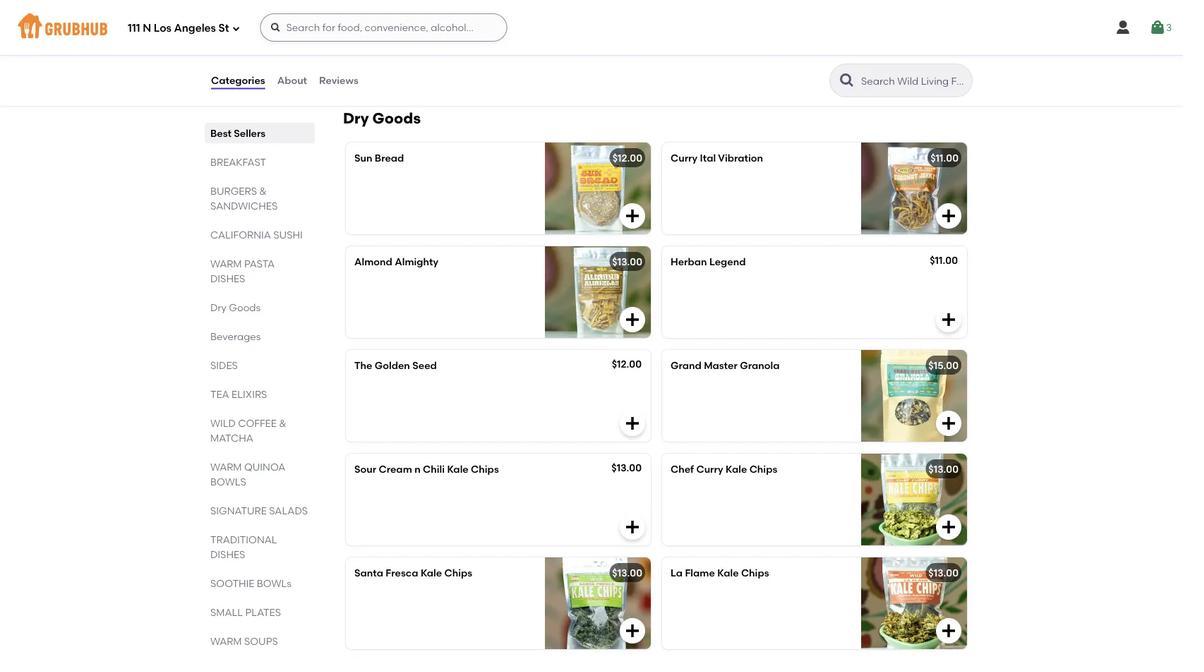 Task type: vqa. For each thing, say whether or not it's contained in the screenshot.
Pickup Instructions
no



Task type: locate. For each thing, give the bounding box(es) containing it.
reviews button
[[318, 55, 359, 106]]

2 vertical spatial warm
[[210, 635, 242, 647]]

kale right fresca
[[421, 567, 442, 579]]

1 vertical spatial dishes
[[210, 548, 245, 560]]

0 vertical spatial ·
[[468, 18, 470, 30]]

curry left the ital
[[671, 152, 698, 164]]

dry up sun
[[343, 110, 369, 128]]

curry ital vibration image
[[861, 143, 967, 235]]

dry goods up beverages
[[210, 301, 261, 313]]

Search Wild Living Foods search field
[[860, 74, 968, 88]]

1 dishes from the top
[[210, 272, 245, 284]]

sour cream n chili kale chips
[[354, 464, 499, 476]]

cream
[[379, 464, 412, 476]]

bowls
[[257, 577, 291, 589]]

tea elixirs
[[210, 388, 267, 400]]

0 horizontal spatial dry
[[210, 301, 227, 313]]

pasta alfredo image
[[545, 0, 651, 81]]

1 horizontal spatial dry goods
[[343, 110, 421, 128]]

$12.00
[[612, 152, 642, 164], [612, 358, 642, 370]]

1 horizontal spatial &
[[279, 417, 286, 429]]

curry
[[671, 152, 698, 164], [696, 464, 723, 476]]

warm
[[210, 258, 242, 270], [210, 461, 242, 473], [210, 635, 242, 647]]

soothie
[[210, 577, 254, 589]]

sun bread image
[[545, 143, 651, 235]]

california sushi
[[210, 229, 303, 241]]

svg image for the golden seed
[[624, 415, 641, 432]]

kale
[[447, 464, 468, 476], [726, 464, 747, 476], [421, 567, 442, 579], [717, 567, 739, 579]]

kale right chili
[[447, 464, 468, 476]]

quinoa
[[244, 461, 285, 473]]

$13.00
[[612, 256, 642, 268], [612, 462, 642, 474], [928, 464, 959, 476], [612, 567, 642, 579], [928, 567, 959, 579]]

beverages tab
[[210, 329, 309, 344]]

svg image for santa fresca kale chips
[[624, 623, 641, 640]]

0 vertical spatial warm
[[210, 258, 242, 270]]

curry right 'chef'
[[696, 464, 723, 476]]

1 vertical spatial curry
[[696, 464, 723, 476]]

herban legend
[[671, 256, 746, 268]]

warm pasta dishes tab
[[210, 256, 309, 286]]

& right coffee
[[279, 417, 286, 429]]

0 horizontal spatial dry goods
[[210, 301, 261, 313]]

california
[[210, 229, 271, 241]]

· left truffle
[[468, 18, 470, 30]]

burgers & sandwiches
[[210, 185, 278, 212]]

1 vertical spatial ·
[[477, 33, 480, 45]]

1 vertical spatial dry
[[210, 301, 227, 313]]

sour
[[354, 464, 376, 476]]

warm up bowls
[[210, 461, 242, 473]]

chips for chef curry kale chips
[[749, 464, 777, 476]]

matcha
[[210, 432, 253, 444]]

burgers
[[210, 185, 257, 197]]

chips for santa fresca kale chips
[[444, 567, 472, 579]]

$15.00
[[928, 360, 959, 372]]

goods up beverages
[[229, 301, 261, 313]]

1 vertical spatial &
[[279, 417, 286, 429]]

almond
[[354, 256, 392, 268]]

goods up bread
[[372, 110, 421, 128]]

1 vertical spatial warm
[[210, 461, 242, 473]]

elixirs
[[232, 388, 267, 400]]

dry
[[343, 110, 369, 128], [210, 301, 227, 313]]

svg image
[[1114, 19, 1131, 36], [1149, 19, 1166, 36], [232, 24, 240, 33], [940, 312, 957, 328], [940, 415, 957, 432], [940, 519, 957, 536]]

1 horizontal spatial dry
[[343, 110, 369, 128]]

chips for la flame kale chips
[[741, 567, 769, 579]]

$13.00 for la flame kale chips
[[928, 567, 959, 579]]

chips
[[471, 464, 499, 476], [749, 464, 777, 476], [444, 567, 472, 579], [741, 567, 769, 579]]

0 horizontal spatial goods
[[229, 301, 261, 313]]

0 vertical spatial &
[[259, 185, 267, 197]]

1 horizontal spatial goods
[[372, 110, 421, 128]]

tea elixirs tab
[[210, 387, 309, 402]]

0 vertical spatial goods
[[372, 110, 421, 128]]

tea
[[210, 388, 229, 400]]

3
[[1166, 21, 1172, 33]]

svg image for sour cream n chili kale chips
[[624, 519, 641, 536]]

dry goods
[[343, 110, 421, 128], [210, 301, 261, 313]]

·
[[468, 18, 470, 30], [477, 33, 480, 45]]

sushi
[[273, 229, 303, 241]]

svg image for curry ital vibration
[[940, 208, 957, 225]]

· left fresh
[[477, 33, 480, 45]]

grand
[[671, 360, 701, 372]]

best
[[210, 127, 231, 139]]

master
[[704, 360, 738, 372]]

grand master granola image
[[861, 350, 967, 442]]

warm for dishes
[[210, 258, 242, 270]]

reviews
[[319, 74, 358, 86]]

bread
[[375, 152, 404, 164]]

dry up beverages
[[210, 301, 227, 313]]

1 vertical spatial dry goods
[[210, 301, 261, 313]]

2 warm from the top
[[210, 461, 242, 473]]

warm down the small
[[210, 635, 242, 647]]

svg image
[[270, 22, 281, 33], [624, 208, 641, 225], [940, 208, 957, 225], [624, 312, 641, 328], [624, 415, 641, 432], [624, 519, 641, 536], [624, 623, 641, 640], [940, 623, 957, 640]]

salads
[[269, 505, 308, 517]]

vibration
[[718, 152, 763, 164]]

1 warm from the top
[[210, 258, 242, 270]]

traditional dishes
[[210, 534, 277, 560]]

svg image inside main navigation navigation
[[270, 22, 281, 33]]

dishes down pasta
[[210, 272, 245, 284]]

warm inside warm pasta dishes
[[210, 258, 242, 270]]

fresca
[[386, 567, 418, 579]]

$11.00
[[930, 152, 959, 164], [930, 255, 958, 267]]

& inside wild coffee & matcha
[[279, 417, 286, 429]]

0 horizontal spatial &
[[259, 185, 267, 197]]

goods
[[372, 110, 421, 128], [229, 301, 261, 313]]

dry goods up sun bread
[[343, 110, 421, 128]]

warm quinoa bowls
[[210, 461, 285, 488]]

signature salads tab
[[210, 503, 309, 518]]

coffee
[[238, 417, 277, 429]]

signature salads
[[210, 505, 308, 517]]

&
[[259, 185, 267, 197], [279, 417, 286, 429]]

oil
[[354, 33, 371, 45]]

truffle
[[472, 18, 514, 30]]

2 dishes from the top
[[210, 548, 245, 560]]

kale right flame
[[717, 567, 739, 579]]

warm inside warm quinoa bowls
[[210, 461, 242, 473]]

kale right 'chef'
[[726, 464, 747, 476]]

burgers & sandwiches tab
[[210, 184, 309, 213]]

sun
[[354, 152, 372, 164]]

sides
[[210, 359, 238, 371]]

0 vertical spatial dishes
[[210, 272, 245, 284]]

soothie bowls
[[210, 577, 291, 589]]

dishes down traditional
[[210, 548, 245, 560]]

1 vertical spatial goods
[[229, 301, 261, 313]]

goods inside tab
[[229, 301, 261, 313]]

california sushi tab
[[210, 227, 309, 242]]

dry inside tab
[[210, 301, 227, 313]]

kale for chef curry kale chips
[[726, 464, 747, 476]]

& up sandwiches
[[259, 185, 267, 197]]

bowls
[[210, 476, 246, 488]]

3 warm from the top
[[210, 635, 242, 647]]

warm down california
[[210, 258, 242, 270]]

traditional
[[210, 534, 277, 546]]

111 n los angeles st
[[128, 22, 229, 35]]

111
[[128, 22, 140, 35]]



Task type: describe. For each thing, give the bounding box(es) containing it.
warm for bowls
[[210, 461, 242, 473]]

0 vertical spatial $12.00
[[612, 152, 642, 164]]

kale for la flame kale chips
[[717, 567, 739, 579]]

the golden seed
[[354, 360, 437, 372]]

sun bread
[[354, 152, 404, 164]]

ital
[[700, 152, 716, 164]]

main navigation navigation
[[0, 0, 1183, 55]]

warm soups
[[210, 635, 278, 647]]

beverages
[[210, 330, 261, 342]]

best sellers
[[210, 127, 266, 139]]

almond almighty
[[354, 256, 438, 268]]

santa fresca kale chips
[[354, 567, 472, 579]]

0 vertical spatial curry
[[671, 152, 698, 164]]

santa fresca kale chips image
[[545, 558, 651, 650]]

n
[[143, 22, 151, 35]]

santa
[[354, 567, 383, 579]]

$13.00 for almond almighty
[[612, 256, 642, 268]]

fresh
[[482, 33, 513, 45]]

chili
[[423, 464, 445, 476]]

golden
[[375, 360, 410, 372]]

warm pasta dishes
[[210, 258, 275, 284]]

categories
[[211, 74, 265, 86]]

wild coffee & matcha tab
[[210, 416, 309, 445]]

almond almighty image
[[545, 247, 651, 338]]

chef curry kale chips image
[[861, 454, 967, 546]]

la flame kale chips
[[671, 567, 769, 579]]

la flame kale chips image
[[861, 558, 967, 650]]

& inside burgers & sandwiches
[[259, 185, 267, 197]]

soups
[[244, 635, 278, 647]]

chef
[[671, 464, 694, 476]]

macadamia
[[354, 18, 417, 30]]

sides tab
[[210, 358, 309, 373]]

granola
[[740, 360, 780, 372]]

0 vertical spatial dry
[[343, 110, 369, 128]]

about button
[[276, 55, 308, 106]]

dry goods inside tab
[[210, 301, 261, 313]]

steamed
[[373, 33, 419, 45]]

flame
[[685, 567, 715, 579]]

svg image for la flame kale chips
[[940, 623, 957, 640]]

plates
[[245, 606, 281, 618]]

st
[[218, 22, 229, 35]]

legend
[[709, 256, 746, 268]]

wild
[[210, 417, 236, 429]]

traditional dishes tab
[[210, 532, 309, 562]]

wild coffee & matcha
[[210, 417, 286, 444]]

sellers
[[234, 127, 266, 139]]

svg image inside 3 button
[[1149, 19, 1166, 36]]

curry ital vibration
[[671, 152, 763, 164]]

0 vertical spatial $11.00
[[930, 152, 959, 164]]

1 horizontal spatial ·
[[477, 33, 480, 45]]

chef curry kale chips
[[671, 464, 777, 476]]

3 button
[[1149, 15, 1172, 40]]

la
[[671, 567, 683, 579]]

$13.00 for santa fresca kale chips
[[612, 567, 642, 579]]

los
[[154, 22, 171, 35]]

kale for santa fresca kale chips
[[421, 567, 442, 579]]

svg image for almond almighty
[[624, 312, 641, 328]]

search icon image
[[839, 72, 856, 89]]

dishes inside traditional dishes
[[210, 548, 245, 560]]

sandwiches
[[210, 200, 278, 212]]

breakfast
[[210, 156, 266, 168]]

almighty
[[395, 256, 438, 268]]

small
[[210, 606, 243, 618]]

small plates tab
[[210, 605, 309, 620]]

best sellers tab
[[210, 126, 309, 140]]

warm soups tab
[[210, 634, 309, 649]]

the
[[354, 360, 372, 372]]

dishes inside warm pasta dishes
[[210, 272, 245, 284]]

1 vertical spatial $12.00
[[612, 358, 642, 370]]

breakfast tab
[[210, 155, 309, 169]]

angeles
[[174, 22, 216, 35]]

pasta
[[244, 258, 275, 270]]

warm quinoa bowls tab
[[210, 460, 309, 489]]

signature
[[210, 505, 267, 517]]

0 vertical spatial dry goods
[[343, 110, 421, 128]]

macadamia alfredo · truffle oil steamed broccoli · fresh herbs
[[354, 18, 514, 59]]

herbs
[[354, 47, 386, 59]]

grand master granola
[[671, 360, 780, 372]]

soothie bowls tab
[[210, 576, 309, 591]]

small plates
[[210, 606, 281, 618]]

dry goods tab
[[210, 300, 309, 315]]

1 vertical spatial $11.00
[[930, 255, 958, 267]]

about
[[277, 74, 307, 86]]

$13.00 for chef curry kale chips
[[928, 464, 959, 476]]

herban
[[671, 256, 707, 268]]

svg image for sun bread
[[624, 208, 641, 225]]

Search for food, convenience, alcohol... search field
[[260, 13, 507, 42]]

alfredo
[[419, 18, 465, 30]]

macadamia alfredo · truffle oil steamed broccoli · fresh herbs button
[[346, 0, 651, 81]]

n
[[414, 464, 420, 476]]

categories button
[[210, 55, 266, 106]]

seed
[[412, 360, 437, 372]]

broccoli
[[422, 33, 475, 45]]

0 horizontal spatial ·
[[468, 18, 470, 30]]



